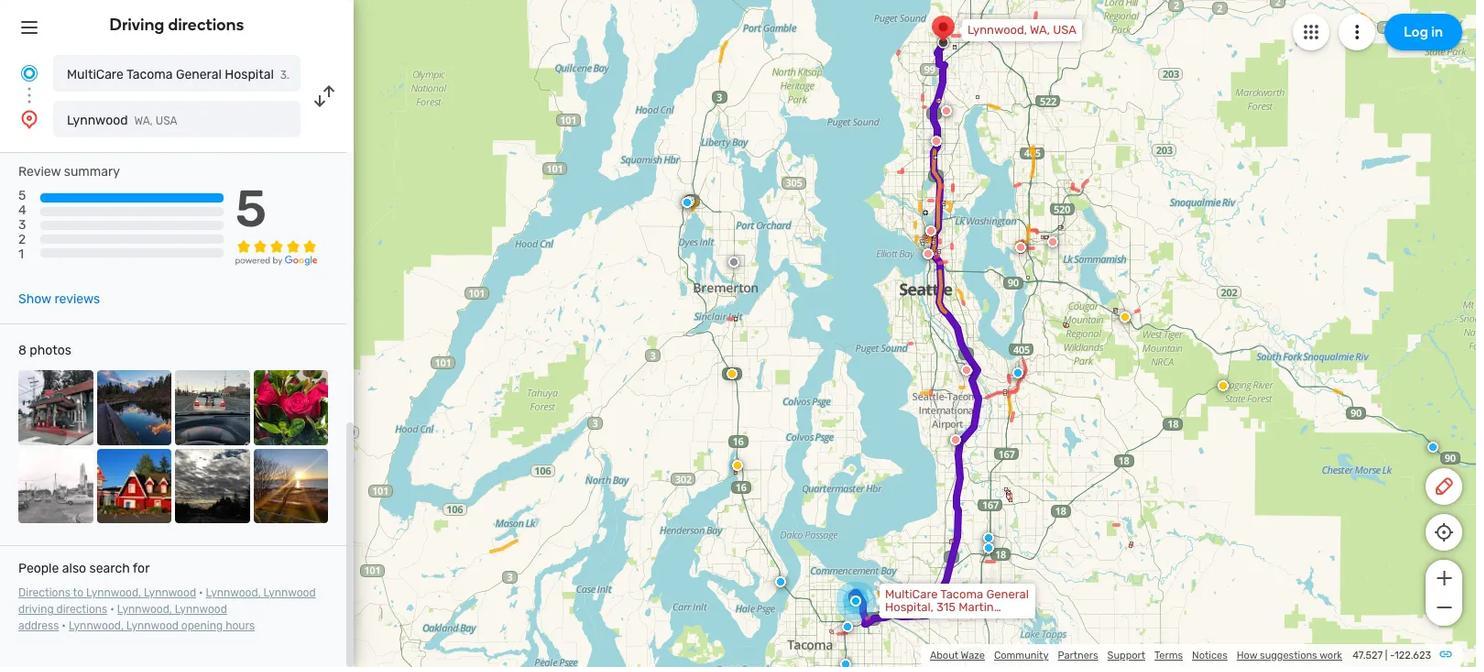 Task type: vqa. For each thing, say whether or not it's contained in the screenshot.
Image 7 of Lynnwood, Lynnwood
yes



Task type: locate. For each thing, give the bounding box(es) containing it.
directions inside lynnwood, lynnwood driving directions
[[56, 603, 107, 616]]

hazard image
[[1120, 312, 1131, 323], [1218, 380, 1229, 391], [732, 460, 743, 471]]

0 horizontal spatial directions
[[56, 603, 107, 616]]

8 photos
[[18, 343, 71, 358]]

reviews
[[54, 291, 100, 307]]

link image
[[1439, 647, 1453, 662]]

wa,
[[1030, 23, 1050, 37], [134, 115, 153, 127]]

5 4 3 2 1
[[18, 188, 26, 262]]

1 vertical spatial hazard image
[[1218, 380, 1229, 391]]

about waze community partners support terms notices how suggestions work
[[930, 650, 1342, 662]]

5
[[235, 179, 267, 239], [18, 188, 26, 204]]

road closed image
[[931, 136, 942, 147], [1015, 242, 1026, 253]]

police image
[[682, 197, 693, 208], [1013, 367, 1024, 378], [1428, 442, 1439, 453], [983, 542, 994, 553], [840, 659, 851, 667]]

5 inside the 5 4 3 2 1
[[18, 188, 26, 204]]

lynnwood for lynnwood, lynnwood address
[[175, 603, 227, 616]]

lynnwood, inside lynnwood, lynnwood address
[[117, 603, 172, 616]]

usa inside lynnwood wa, usa
[[156, 115, 177, 127]]

1 vertical spatial usa
[[156, 115, 177, 127]]

image 6 of lynnwood, lynnwood image
[[97, 449, 171, 523]]

0 horizontal spatial 5
[[18, 188, 26, 204]]

general
[[176, 67, 222, 82]]

lynnwood, inside lynnwood, lynnwood driving directions
[[206, 587, 261, 599]]

address
[[18, 620, 59, 632]]

lynnwood, for lynnwood, wa, usa
[[968, 23, 1027, 37]]

1 vertical spatial directions
[[56, 603, 107, 616]]

notices link
[[1192, 650, 1228, 662]]

47.527 | -122.623
[[1353, 650, 1431, 662]]

current location image
[[18, 62, 40, 84]]

47.527
[[1353, 650, 1383, 662]]

also
[[62, 561, 86, 576]]

directions up general
[[168, 15, 244, 35]]

lynnwood,
[[968, 23, 1027, 37], [86, 587, 141, 599], [206, 587, 261, 599], [117, 603, 172, 616], [69, 620, 124, 632]]

directions
[[168, 15, 244, 35], [56, 603, 107, 616]]

1 horizontal spatial usa
[[1053, 23, 1077, 37]]

usa
[[1053, 23, 1077, 37], [156, 115, 177, 127]]

people
[[18, 561, 59, 576]]

1 horizontal spatial wa,
[[1030, 23, 1050, 37]]

lynnwood inside lynnwood, lynnwood driving directions
[[263, 587, 316, 599]]

0 vertical spatial road closed image
[[931, 136, 942, 147]]

tacoma
[[126, 67, 173, 82]]

image 2 of lynnwood, lynnwood image
[[97, 370, 171, 445]]

lynnwood, lynnwood driving directions link
[[18, 587, 316, 616]]

partners link
[[1058, 650, 1098, 662]]

driving
[[18, 603, 54, 616]]

lynnwood for lynnwood, lynnwood driving directions
[[263, 587, 316, 599]]

2 vertical spatial hazard image
[[732, 460, 743, 471]]

0 vertical spatial usa
[[1053, 23, 1077, 37]]

hospital
[[225, 67, 274, 82]]

directions down 'to'
[[56, 603, 107, 616]]

1 vertical spatial road closed image
[[1015, 242, 1026, 253]]

how
[[1237, 650, 1257, 662]]

1 horizontal spatial 5
[[235, 179, 267, 239]]

0 vertical spatial hazard image
[[1120, 312, 1131, 323]]

0 horizontal spatial usa
[[156, 115, 177, 127]]

1 vertical spatial wa,
[[134, 115, 153, 127]]

image 5 of lynnwood, lynnwood image
[[18, 449, 93, 523]]

directions to lynnwood, lynnwood link
[[18, 587, 196, 599]]

4
[[18, 203, 26, 218]]

0 vertical spatial directions
[[168, 15, 244, 35]]

about waze link
[[930, 650, 985, 662]]

location image
[[18, 108, 40, 130]]

lynnwood inside lynnwood, lynnwood address
[[175, 603, 227, 616]]

lynnwood, wa, usa
[[968, 23, 1077, 37]]

1 horizontal spatial road closed image
[[1015, 242, 1026, 253]]

police image
[[684, 196, 695, 207], [983, 532, 994, 543], [775, 576, 786, 587], [842, 621, 853, 632]]

2 horizontal spatial hazard image
[[1218, 380, 1229, 391]]

0 horizontal spatial wa,
[[134, 115, 153, 127]]

multicare tacoma general hospital
[[67, 67, 274, 82]]

usa for lynnwood
[[156, 115, 177, 127]]

lynnwood, lynnwood address link
[[18, 603, 227, 632]]

support link
[[1107, 650, 1145, 662]]

image 1 of lynnwood, lynnwood image
[[18, 370, 93, 445]]

road closed image
[[941, 105, 952, 116], [925, 225, 936, 236], [1047, 236, 1058, 247], [923, 248, 934, 259], [961, 365, 972, 376], [950, 434, 961, 445]]

lynnwood, for lynnwood, lynnwood address
[[117, 603, 172, 616]]

review
[[18, 164, 61, 180]]

partners
[[1058, 650, 1098, 662]]

people also search for
[[18, 561, 150, 576]]

lynnwood
[[67, 113, 128, 128], [144, 587, 196, 599], [263, 587, 316, 599], [175, 603, 227, 616], [126, 620, 179, 632]]

0 vertical spatial wa,
[[1030, 23, 1050, 37]]

notices
[[1192, 650, 1228, 662]]

support
[[1107, 650, 1145, 662]]

0 horizontal spatial road closed image
[[931, 136, 942, 147]]

wa, inside lynnwood wa, usa
[[134, 115, 153, 127]]

community link
[[994, 650, 1049, 662]]

image 3 of lynnwood, lynnwood image
[[175, 370, 250, 445]]



Task type: describe. For each thing, give the bounding box(es) containing it.
to
[[73, 587, 83, 599]]

about
[[930, 650, 959, 662]]

lynnwood, lynnwood address
[[18, 603, 227, 632]]

zoom out image
[[1433, 597, 1456, 619]]

show reviews
[[18, 291, 100, 307]]

multicare
[[67, 67, 124, 82]]

lynnwood wa, usa
[[67, 113, 177, 128]]

wa, for lynnwood
[[134, 115, 153, 127]]

accident image
[[728, 257, 739, 268]]

how suggestions work link
[[1237, 650, 1342, 662]]

8
[[18, 343, 26, 358]]

show
[[18, 291, 51, 307]]

|
[[1385, 650, 1388, 662]]

zoom in image
[[1433, 567, 1456, 589]]

wa, for lynnwood,
[[1030, 23, 1050, 37]]

for
[[133, 561, 150, 576]]

community
[[994, 650, 1049, 662]]

photos
[[30, 343, 71, 358]]

lynnwood, for lynnwood, lynnwood driving directions
[[206, 587, 261, 599]]

multicare tacoma general hospital button
[[53, 55, 301, 92]]

directions
[[18, 587, 70, 599]]

search
[[89, 561, 130, 576]]

5 for 5
[[235, 179, 267, 239]]

3
[[18, 217, 26, 233]]

-
[[1390, 650, 1395, 662]]

work
[[1320, 650, 1342, 662]]

image 8 of lynnwood, lynnwood image
[[253, 449, 328, 523]]

122.623
[[1395, 650, 1431, 662]]

suggestions
[[1260, 650, 1317, 662]]

opening
[[181, 620, 223, 632]]

1 horizontal spatial hazard image
[[1120, 312, 1131, 323]]

driving
[[110, 15, 164, 35]]

summary
[[64, 164, 120, 180]]

lynnwood, lynnwood opening hours link
[[69, 620, 255, 632]]

1
[[18, 247, 24, 262]]

lynnwood, lynnwood driving directions
[[18, 587, 316, 616]]

review summary
[[18, 164, 120, 180]]

lynnwood for lynnwood, lynnwood opening hours
[[126, 620, 179, 632]]

image 7 of lynnwood, lynnwood image
[[175, 449, 250, 523]]

lynnwood, lynnwood opening hours
[[69, 620, 255, 632]]

lynnwood, for lynnwood, lynnwood opening hours
[[69, 620, 124, 632]]

image 4 of lynnwood, lynnwood image
[[253, 370, 328, 445]]

terms
[[1155, 650, 1183, 662]]

2
[[18, 232, 26, 248]]

0 horizontal spatial hazard image
[[732, 460, 743, 471]]

driving directions
[[110, 15, 244, 35]]

directions to lynnwood, lynnwood
[[18, 587, 196, 599]]

terms link
[[1155, 650, 1183, 662]]

waze
[[961, 650, 985, 662]]

5 for 5 4 3 2 1
[[18, 188, 26, 204]]

pencil image
[[1433, 476, 1455, 498]]

1 horizontal spatial directions
[[168, 15, 244, 35]]

hazard image
[[727, 368, 738, 379]]

usa for lynnwood,
[[1053, 23, 1077, 37]]

hours
[[226, 620, 255, 632]]



